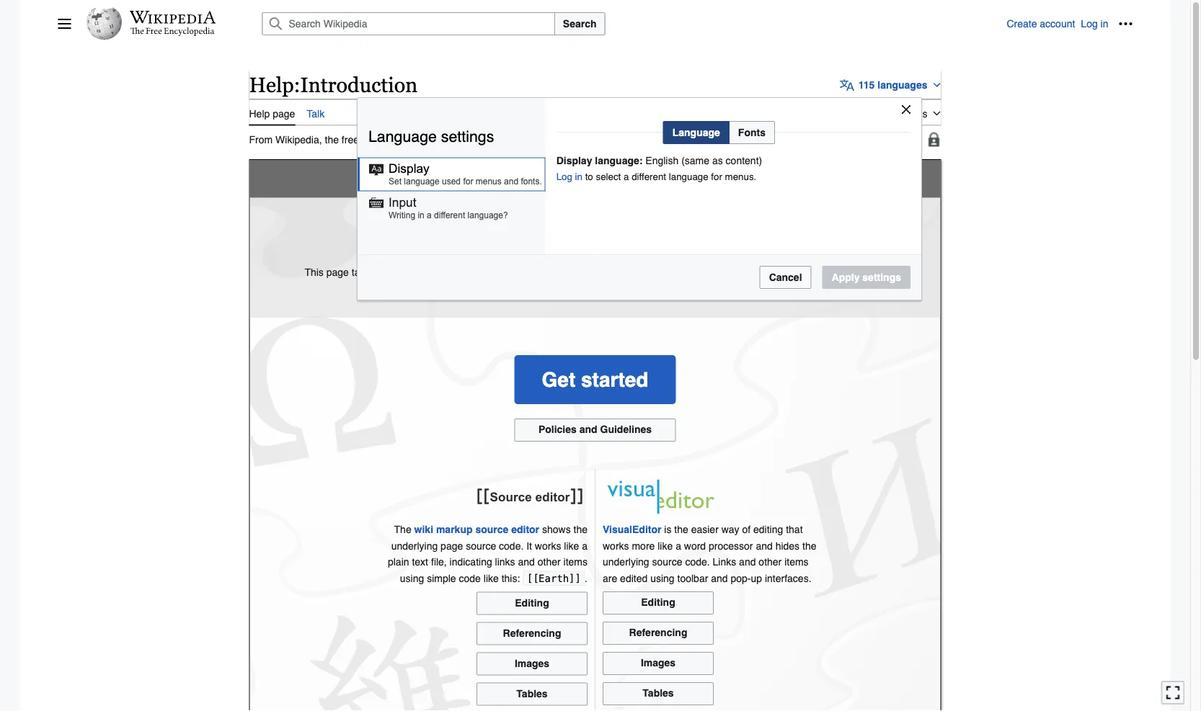Task type: locate. For each thing, give the bounding box(es) containing it.
takes right this
[[352, 266, 376, 278]]

takes down set
[[445, 283, 470, 294]]

a right select
[[624, 171, 629, 182]]

editing
[[641, 597, 675, 608], [515, 597, 549, 609]]

page up wikipedia,
[[273, 108, 295, 119]]

1 horizontal spatial it
[[764, 266, 770, 278]]

0 horizontal spatial language
[[368, 128, 437, 145]]

0 horizontal spatial code.
[[499, 541, 524, 552]]

1 horizontal spatial images link
[[603, 652, 714, 676]]

the right all
[[818, 266, 832, 278]]

set
[[389, 177, 402, 186]]

0 horizontal spatial it
[[527, 541, 532, 552]]

using down text on the bottom of page
[[400, 573, 424, 584]]

using
[[400, 573, 424, 584], [651, 573, 675, 584]]

log in link left log in and more options image
[[1081, 18, 1109, 30]]

referencing down edited
[[629, 627, 688, 639]]

policies and guidelines
[[539, 424, 652, 436]]

in inside personal tools navigation
[[1101, 18, 1109, 30]]

0 vertical spatial of
[[459, 266, 468, 278]]

tables link
[[603, 683, 714, 706], [477, 683, 588, 706]]

log right fonts.
[[556, 171, 572, 182]]

fonts.
[[521, 177, 542, 186]]

visualeditor
[[603, 524, 662, 536]]

processor
[[709, 541, 753, 552]]

0 horizontal spatial of
[[459, 266, 468, 278]]

a up .
[[582, 541, 588, 552]]

tables for the leftmost tables link
[[517, 688, 548, 700]]

images link for the right tables link
[[603, 652, 714, 676]]

1 vertical spatial introduction
[[444, 164, 591, 194]]

language inside language button
[[673, 127, 720, 138]]

1 horizontal spatial works
[[603, 541, 629, 552]]

source down more
[[652, 557, 683, 568]]

1 horizontal spatial is
[[664, 524, 672, 536]]

and right "basics,"
[[869, 266, 886, 278]]

1 horizontal spatial using
[[651, 573, 675, 584]]

menu image
[[57, 17, 72, 31]]

in left select
[[575, 171, 583, 182]]

minutes,
[[521, 283, 559, 294]]

0 horizontal spatial you
[[379, 266, 395, 278]]

1 horizontal spatial introduction
[[444, 164, 591, 194]]

2 help from the top
[[249, 108, 270, 119]]

1 horizontal spatial editing
[[641, 597, 675, 608]]

a inside shows the underlying page source code. it works like a plain text file, indicating links and other items using simple code like this:
[[582, 541, 588, 552]]

1 horizontal spatial code.
[[685, 557, 710, 568]]

from
[[249, 134, 273, 145]]

like right more
[[658, 541, 673, 552]]

1 vertical spatial log in link
[[556, 171, 583, 182]]

personal tools navigation
[[1007, 12, 1138, 35]]

wiki
[[414, 524, 433, 536]]

1 horizontal spatial underlying
[[603, 557, 649, 568]]

1 horizontal spatial other
[[759, 557, 782, 568]]

help page
[[249, 108, 295, 119]]

editing link
[[603, 592, 714, 615], [477, 592, 588, 615]]

like
[[564, 541, 579, 552], [658, 541, 673, 552], [484, 573, 499, 584]]

0 horizontal spatial for
[[463, 177, 473, 186]]

the inside interested in contributing. it covers all the basics, and each tutorial takes only a few minutes, so you can become a proficient
[[818, 266, 832, 278]]

takes
[[352, 266, 376, 278], [445, 283, 470, 294]]

page
[[273, 108, 295, 119], [326, 266, 349, 278], [441, 541, 463, 552]]

other up up
[[759, 557, 782, 568]]

interested in contributing. it covers all the basics, and each tutorial takes only a few minutes, so you can become a proficient
[[388, 266, 886, 294]]

0 vertical spatial it
[[764, 266, 770, 278]]

0 horizontal spatial page
[[273, 108, 295, 119]]

for down as
[[711, 171, 722, 182]]

different down used
[[434, 210, 465, 220]]

editing link down this:
[[477, 592, 588, 615]]

like left this:
[[484, 573, 499, 584]]

and up pop-
[[739, 557, 756, 568]]

and inside display set language used for menus and fonts.
[[504, 177, 519, 186]]

editing down edited
[[641, 597, 675, 608]]

page inside shows the underlying page source code. it works like a plain text file, indicating links and other items using simple code like this:
[[441, 541, 463, 552]]

the inside shows the underlying page source code. it works like a plain text file, indicating links and other items using simple code like this:
[[574, 524, 588, 536]]

display inside display set language used for menus and fonts.
[[389, 162, 430, 175]]

1 vertical spatial different
[[434, 210, 465, 220]]

0 horizontal spatial log
[[556, 171, 572, 182]]

0 horizontal spatial language
[[404, 177, 440, 186]]

language right the 'set'
[[404, 177, 440, 186]]

introduction up talk link
[[300, 73, 418, 97]]

language up '(same'
[[673, 127, 720, 138]]

languages
[[878, 79, 928, 91]]

in left log in and more options image
[[1101, 18, 1109, 30]]

2 horizontal spatial like
[[658, 541, 673, 552]]

Search Wikipedia search field
[[262, 12, 555, 35]]

in right 'writing'
[[418, 210, 425, 220]]

a down the interested
[[652, 283, 658, 294]]

create account link
[[1007, 18, 1075, 30]]

referencing down this:
[[503, 628, 561, 639]]

1 other from the left
[[538, 557, 561, 568]]

0 horizontal spatial other
[[538, 557, 561, 568]]

different down english
[[632, 171, 666, 182]]

2 works from the left
[[603, 541, 629, 552]]

interested
[[649, 266, 693, 278]]

text
[[412, 557, 428, 568]]

other
[[538, 557, 561, 568], [759, 557, 782, 568]]

the free encyclopedia image
[[131, 27, 215, 37]]

shows the underlying page source code. it works like a plain text file, indicating links and other items using simple code like this:
[[388, 524, 588, 584]]

log right account
[[1081, 18, 1098, 30]]

toolbar
[[677, 573, 708, 584]]

language
[[669, 171, 709, 182], [404, 177, 440, 186]]

2 other from the left
[[759, 557, 782, 568]]

underlying up edited
[[603, 557, 649, 568]]

0 horizontal spatial introduction
[[300, 73, 418, 97]]

0 horizontal spatial referencing
[[503, 628, 561, 639]]

underlying up text on the bottom of page
[[391, 541, 438, 552]]

help up from
[[249, 108, 270, 119]]

code. inside is the easier way of editing that works more like a word processor and hides the underlying source code. links and other items are edited using toolbar and pop-up interfaces.
[[685, 557, 710, 568]]

of right set
[[459, 266, 468, 278]]

underlying inside is the easier way of editing that works more like a word processor and hides the underlying source code. links and other items are edited using toolbar and pop-up interfaces.
[[603, 557, 649, 568]]

using right edited
[[651, 573, 675, 584]]

1 horizontal spatial settings
[[863, 272, 901, 283]]

at
[[539, 266, 548, 278]]

0 vertical spatial code.
[[499, 541, 524, 552]]

and inside shows the underlying page source code. it works like a plain text file, indicating links and other items using simple code like this:
[[518, 557, 535, 568]]

0 horizontal spatial underlying
[[391, 541, 438, 552]]

it down editor
[[527, 541, 532, 552]]

of
[[459, 266, 468, 278], [742, 524, 751, 536]]

a left set
[[435, 266, 440, 278]]

2 vertical spatial page
[[441, 541, 463, 552]]

and right links
[[518, 557, 535, 568]]

editing down this:
[[515, 597, 549, 609]]

editing
[[754, 524, 783, 536]]

items up interfaces.
[[785, 557, 809, 568]]

of right way
[[742, 524, 751, 536]]

0 horizontal spatial wikipedia
[[487, 227, 543, 241]]

few
[[502, 283, 518, 294]]

is left made in the top of the page
[[547, 227, 557, 241]]

0 vertical spatial underlying
[[391, 541, 438, 552]]

wikipedia image
[[129, 11, 216, 24]]

a right 'writing'
[[427, 210, 432, 220]]

referencing link down edited
[[603, 622, 714, 645]]

for inside display language: english (same as content) log in to select a different language for menus.
[[711, 171, 722, 182]]

settings inside apply settings button
[[863, 272, 901, 283]]

1 vertical spatial page
[[326, 266, 349, 278]]

way
[[722, 524, 740, 536]]

2 horizontal spatial page
[[441, 541, 463, 552]]

introduction up language?
[[444, 164, 591, 194]]

talk
[[307, 108, 325, 119]]

page down markup
[[441, 541, 463, 552]]

display for set
[[389, 162, 430, 175]]

proficient
[[660, 283, 701, 294]]

you right so
[[575, 283, 591, 294]]

this page takes you through a set of tutorials aimed at
[[305, 266, 550, 278]]

the
[[325, 134, 339, 145], [818, 266, 832, 278], [574, 524, 588, 536], [674, 524, 689, 536], [803, 541, 817, 552]]

1 horizontal spatial language
[[673, 127, 720, 138]]

it inside shows the underlying page source code. it works like a plain text file, indicating links and other items using simple code like this:
[[527, 541, 532, 552]]

0 horizontal spatial to
[[585, 171, 593, 182]]

0 horizontal spatial works
[[535, 541, 561, 552]]

in no time!
[[754, 283, 803, 294]]

1 horizontal spatial takes
[[445, 283, 470, 294]]

code. up links
[[499, 541, 524, 552]]

settings
[[441, 128, 494, 145], [863, 272, 901, 283]]

0 vertical spatial different
[[632, 171, 666, 182]]

source left editor
[[475, 524, 509, 536]]

and
[[504, 177, 519, 186], [869, 266, 886, 278], [580, 424, 598, 436], [756, 541, 773, 552], [518, 557, 535, 568], [739, 557, 756, 568], [711, 573, 728, 584]]

1 horizontal spatial page
[[326, 266, 349, 278]]

wikipedia:visualeditor/user guide image
[[603, 477, 718, 517]]

and left fonts.
[[504, 177, 519, 186]]

works inside is the easier way of editing that works more like a word processor and hides the underlying source code. links and other items are edited using toolbar and pop-up interfaces.
[[603, 541, 629, 552]]

and down editing
[[756, 541, 773, 552]]

0 horizontal spatial using
[[400, 573, 424, 584]]

1 vertical spatial log
[[556, 171, 572, 182]]

plain
[[388, 557, 409, 568]]

for right used
[[463, 177, 473, 186]]

the right shows
[[574, 524, 588, 536]]

1 vertical spatial is
[[664, 524, 672, 536]]

1 vertical spatial help
[[249, 108, 270, 119]]

in inside display language: english (same as content) log in to select a different language for menus.
[[575, 171, 583, 182]]

language up the 'set'
[[368, 128, 437, 145]]

1 horizontal spatial like
[[564, 541, 579, 552]]

0 horizontal spatial editing link
[[477, 592, 588, 615]]

settings right "apply"
[[863, 272, 901, 283]]

to inside "main content"
[[598, 164, 622, 194]]

to left english
[[598, 164, 622, 194]]

settings up display set language used for menus and fonts.
[[441, 128, 494, 145]]

0 vertical spatial introduction
[[300, 73, 418, 97]]

[[earth]]
[[527, 573, 581, 585]]

2 items from the left
[[785, 557, 809, 568]]

0 horizontal spatial takes
[[352, 266, 376, 278]]

help:wikitext image
[[472, 477, 588, 517]]

help up help page link
[[249, 73, 294, 97]]

1 horizontal spatial tables
[[643, 688, 674, 699]]

0 vertical spatial page
[[273, 108, 295, 119]]

a left word
[[676, 541, 681, 552]]

1 vertical spatial underlying
[[603, 557, 649, 568]]

talk link
[[307, 99, 325, 124]]

the
[[394, 524, 412, 536]]

1 horizontal spatial referencing
[[629, 627, 688, 639]]

each
[[388, 283, 410, 294]]

display up the 'set'
[[389, 162, 430, 175]]

1 horizontal spatial to
[[598, 164, 622, 194]]

help
[[249, 73, 294, 97], [249, 108, 270, 119]]

1 vertical spatial code.
[[685, 557, 710, 568]]

to left select
[[585, 171, 593, 182]]

you up each
[[379, 266, 395, 278]]

0 horizontal spatial display
[[389, 162, 430, 175]]

page right this
[[326, 266, 349, 278]]

editing for the right tables link
[[641, 597, 675, 608]]

log in link
[[1081, 18, 1109, 30], [556, 171, 583, 182]]

1 horizontal spatial language
[[669, 171, 709, 182]]

page for help
[[273, 108, 295, 119]]

code. down word
[[685, 557, 710, 568]]

1 horizontal spatial log
[[1081, 18, 1098, 30]]

0 vertical spatial settings
[[441, 128, 494, 145]]

1 using from the left
[[400, 573, 424, 584]]

0 horizontal spatial settings
[[441, 128, 494, 145]]

like down shows
[[564, 541, 579, 552]]

display inside display language: english (same as content) log in to select a different language for menus.
[[556, 155, 592, 166]]

display
[[556, 155, 592, 166], [389, 162, 430, 175]]

1 horizontal spatial referencing link
[[603, 622, 714, 645]]

different
[[632, 171, 666, 182], [434, 210, 465, 220]]

items up .
[[564, 557, 588, 568]]

0 horizontal spatial images link
[[477, 653, 588, 676]]

editing for the leftmost tables link
[[515, 597, 549, 609]]

underlying inside shows the underlying page source code. it works like a plain text file, indicating links and other items using simple code like this:
[[391, 541, 438, 552]]

1 vertical spatial of
[[742, 524, 751, 536]]

1 horizontal spatial images
[[641, 658, 676, 669]]

1 vertical spatial you
[[575, 283, 591, 294]]

1 horizontal spatial display
[[556, 155, 592, 166]]

is inside is the easier way of editing that works more like a word processor and hides the underlying source code. links and other items are edited using toolbar and pop-up interfaces.
[[664, 524, 672, 536]]

a
[[624, 171, 629, 182], [427, 210, 432, 220], [435, 266, 440, 278], [494, 283, 499, 294], [652, 283, 658, 294], [582, 541, 588, 552], [676, 541, 681, 552]]

0 horizontal spatial tables
[[517, 688, 548, 700]]

display left language:
[[556, 155, 592, 166]]

1 help from the top
[[249, 73, 294, 97]]

other up [[earth]]
[[538, 557, 561, 568]]

code.
[[499, 541, 524, 552], [685, 557, 710, 568]]

wikipedia down language?
[[487, 227, 543, 241]]

0 horizontal spatial items
[[564, 557, 588, 568]]

from wikipedia, the free encyclopedia
[[249, 134, 421, 145]]

is down wikipedia:visualeditor/user guide image
[[664, 524, 672, 536]]

1 vertical spatial wikipedia
[[487, 227, 543, 241]]

introduction to wikipedia
[[444, 164, 747, 194]]

source down the wiki markup source editor link
[[466, 541, 496, 552]]

using inside shows the underlying page source code. it works like a plain text file, indicating links and other items using simple code like this:
[[400, 573, 424, 584]]

0 horizontal spatial images
[[515, 658, 550, 669]]

it up no
[[764, 266, 770, 278]]

1 horizontal spatial items
[[785, 557, 809, 568]]

you
[[379, 266, 395, 278], [575, 283, 591, 294]]

works inside shows the underlying page source code. it works like a plain text file, indicating links and other items using simple code like this:
[[535, 541, 561, 552]]

source
[[797, 108, 827, 119], [475, 524, 509, 536], [466, 541, 496, 552], [652, 557, 683, 568]]

1 horizontal spatial editing link
[[603, 592, 714, 615]]

1 items from the left
[[564, 557, 588, 568]]

1 vertical spatial takes
[[445, 283, 470, 294]]

that
[[786, 524, 803, 536]]

editing link down edited
[[603, 592, 714, 615]]

0 horizontal spatial different
[[434, 210, 465, 220]]

0 horizontal spatial editing
[[515, 597, 549, 609]]

in up proficient
[[696, 266, 704, 278]]

easier
[[691, 524, 719, 536]]

all
[[805, 266, 815, 278]]

tables for the right tables link
[[643, 688, 674, 699]]

view
[[772, 108, 794, 119]]

the up word
[[674, 524, 689, 536]]

1 horizontal spatial tables link
[[603, 683, 714, 706]]

markup
[[436, 524, 473, 536]]

0 vertical spatial help
[[249, 73, 294, 97]]

fonts
[[738, 127, 766, 138]]

works down visualeditor
[[603, 541, 629, 552]]

0 horizontal spatial is
[[547, 227, 557, 241]]

input
[[389, 196, 416, 209]]

1 horizontal spatial different
[[632, 171, 666, 182]]

images for images link for the leftmost tables link
[[515, 658, 550, 669]]

items inside shows the underlying page source code. it works like a plain text file, indicating links and other items using simple code like this:
[[564, 557, 588, 568]]

1 horizontal spatial for
[[711, 171, 722, 182]]

language down '(same'
[[669, 171, 709, 182]]

0 horizontal spatial tables link
[[477, 683, 588, 706]]

underlying
[[391, 541, 438, 552], [603, 557, 649, 568]]

language inside display language: english (same as content) log in to select a different language for menus.
[[669, 171, 709, 182]]

wikipedia is made by
[[487, 227, 613, 241]]

view source link
[[772, 99, 827, 124]]

referencing link down this:
[[477, 623, 588, 646]]

editor
[[511, 524, 539, 536]]

code
[[459, 573, 481, 584]]

0 vertical spatial log
[[1081, 18, 1098, 30]]

get
[[542, 369, 576, 392]]

to inside display language: english (same as content) log in to select a different language for menus.
[[585, 171, 593, 182]]

2 using from the left
[[651, 573, 675, 584]]

a inside display language: english (same as content) log in to select a different language for menus.
[[624, 171, 629, 182]]

code. inside shows the underlying page source code. it works like a plain text file, indicating links and other items using simple code like this:
[[499, 541, 524, 552]]

1 horizontal spatial log in link
[[1081, 18, 1109, 30]]

view source
[[772, 108, 827, 119]]

tutorial
[[412, 283, 443, 294]]

0 vertical spatial wikipedia
[[629, 164, 747, 194]]

1 horizontal spatial of
[[742, 524, 751, 536]]

0 horizontal spatial referencing link
[[477, 623, 588, 646]]

log in link right fonts.
[[556, 171, 583, 182]]

0 vertical spatial log in link
[[1081, 18, 1109, 30]]

language for language
[[673, 127, 720, 138]]

images link
[[603, 652, 714, 676], [477, 653, 588, 676]]

simple
[[427, 573, 456, 584]]

1 horizontal spatial you
[[575, 283, 591, 294]]

works down shows
[[535, 541, 561, 552]]

1 works from the left
[[535, 541, 561, 552]]

1 vertical spatial it
[[527, 541, 532, 552]]

wikipedia down language button
[[629, 164, 747, 194]]

1 vertical spatial settings
[[863, 272, 901, 283]]



Task type: describe. For each thing, give the bounding box(es) containing it.
wikipedia,
[[275, 134, 322, 145]]

this
[[305, 266, 324, 278]]

[[earth]] .
[[527, 573, 588, 585]]

language button
[[663, 121, 730, 144]]

word
[[684, 541, 706, 552]]

file,
[[431, 557, 447, 568]]

editing link for images link corresponding to the right tables link referencing link
[[603, 592, 714, 615]]

apply settings button
[[822, 266, 911, 289]]

become
[[613, 283, 649, 294]]

more
[[632, 541, 655, 552]]

language?
[[468, 210, 508, 220]]

of inside is the easier way of editing that works more like a word processor and hides the underlying source code. links and other items are edited using toolbar and pop-up interfaces.
[[742, 524, 751, 536]]

a inside input writing in a different language?
[[427, 210, 432, 220]]

wiki markup source editor link
[[414, 524, 539, 536]]

using inside is the easier way of editing that works more like a word processor and hides the underlying source code. links and other items are edited using toolbar and pop-up interfaces.
[[651, 573, 675, 584]]

0 horizontal spatial log in link
[[556, 171, 583, 182]]

apply
[[832, 272, 860, 283]]

the right hides
[[803, 541, 817, 552]]

tools
[[904, 108, 928, 119]]

a inside is the easier way of editing that works more like a word processor and hides the underlying source code. links and other items are edited using toolbar and pop-up interfaces.
[[676, 541, 681, 552]]

menus
[[476, 177, 502, 186]]

display language: english (same as content) log in to select a different language for menus.
[[556, 155, 762, 182]]

in left no
[[756, 283, 764, 294]]

you inside interested in contributing. it covers all the basics, and each tutorial takes only a few minutes, so you can become a proficient
[[575, 283, 591, 294]]

content)
[[726, 155, 762, 166]]

interfaces.
[[765, 573, 812, 584]]

visualeditor link
[[603, 524, 662, 536]]

:
[[294, 73, 300, 97]]

0 vertical spatial is
[[547, 227, 557, 241]]

editing link for referencing link associated with images link for the leftmost tables link
[[477, 592, 588, 615]]

and inside interested in contributing. it covers all the basics, and each tutorial takes only a few minutes, so you can become a proficient
[[869, 266, 886, 278]]

cancel
[[769, 272, 802, 283]]

log inside display language: english (same as content) log in to select a different language for menus.
[[556, 171, 572, 182]]

source inside shows the underlying page source code. it works like a plain text file, indicating links and other items using simple code like this:
[[466, 541, 496, 552]]

different inside display language: english (same as content) log in to select a different language for menus.
[[632, 171, 666, 182]]

input writing in a different language?
[[389, 196, 508, 220]]

like inside is the easier way of editing that works more like a word processor and hides the underlying source code. links and other items are edited using toolbar and pop-up interfaces.
[[658, 541, 673, 552]]

fonts button
[[730, 121, 775, 144]]

help : introduction
[[249, 73, 418, 97]]

used
[[442, 177, 461, 186]]

cancel button
[[760, 266, 812, 289]]

log in and more options image
[[1119, 17, 1133, 31]]

introduction to wikipedia main content
[[243, 65, 950, 712]]

display for language:
[[556, 155, 592, 166]]

set
[[443, 266, 457, 278]]

0 vertical spatial takes
[[352, 266, 376, 278]]

this:
[[502, 573, 520, 584]]

0 horizontal spatial like
[[484, 573, 499, 584]]

started
[[581, 369, 649, 392]]

and down the links
[[711, 573, 728, 584]]

0 vertical spatial you
[[379, 266, 395, 278]]

contributing.
[[706, 266, 761, 278]]

up
[[751, 573, 762, 584]]

search button
[[554, 12, 605, 35]]

time!
[[781, 283, 803, 294]]

log inside personal tools navigation
[[1081, 18, 1098, 30]]

edited
[[620, 573, 648, 584]]

page semi-protected image
[[927, 132, 941, 147]]

basics,
[[835, 266, 866, 278]]

language for language settings
[[368, 128, 437, 145]]

through
[[398, 266, 432, 278]]

other inside is the easier way of editing that works more like a word processor and hides the underlying source code. links and other items are edited using toolbar and pop-up interfaces.
[[759, 557, 782, 568]]

items inside is the easier way of editing that works more like a word processor and hides the underlying source code. links and other items are edited using toolbar and pop-up interfaces.
[[785, 557, 809, 568]]

for inside display set language used for menus and fonts.
[[463, 177, 473, 186]]

free
[[342, 134, 359, 145]]

create account log in
[[1007, 18, 1109, 30]]

guidelines
[[600, 424, 652, 436]]

referencing link for images link corresponding to the right tables link
[[603, 622, 714, 645]]

in inside input writing in a different language?
[[418, 210, 425, 220]]

it inside interested in contributing. it covers all the basics, and each tutorial takes only a few minutes, so you can become a proficient
[[764, 266, 770, 278]]

read link
[[736, 99, 760, 126]]

the left the free
[[325, 134, 339, 145]]

takes inside interested in contributing. it covers all the basics, and each tutorial takes only a few minutes, so you can become a proficient
[[445, 283, 470, 294]]

hides
[[776, 541, 800, 552]]

policies
[[539, 424, 577, 436]]

english
[[646, 155, 679, 166]]

Search search field
[[245, 12, 1007, 35]]

by
[[595, 227, 609, 241]]

referencing link for images link for the leftmost tables link
[[477, 623, 588, 646]]

different inside input writing in a different language?
[[434, 210, 465, 220]]

writing
[[389, 210, 415, 220]]

menus.
[[725, 171, 757, 182]]

aimed
[[509, 266, 536, 278]]

referencing for images link corresponding to the right tables link referencing link
[[629, 627, 688, 639]]

fullscreen image
[[1166, 686, 1180, 700]]

no
[[767, 283, 778, 294]]

policies and guidelines link
[[515, 419, 676, 442]]

source right the view
[[797, 108, 827, 119]]

made
[[560, 227, 592, 241]]

select
[[596, 171, 621, 182]]

are
[[603, 573, 617, 584]]

account
[[1040, 18, 1075, 30]]

source inside is the easier way of editing that works more like a word processor and hides the underlying source code. links and other items are edited using toolbar and pop-up interfaces.
[[652, 557, 683, 568]]

115
[[859, 79, 875, 91]]

covers
[[773, 266, 802, 278]]

language progressive image
[[840, 78, 854, 92]]

and right policies
[[580, 424, 598, 436]]

language inside display set language used for menus and fonts.
[[404, 177, 440, 186]]

works for other
[[535, 541, 561, 552]]

images link for the leftmost tables link
[[477, 653, 588, 676]]

other inside shows the underlying page source code. it works like a plain text file, indicating links and other items using simple code like this:
[[538, 557, 561, 568]]

115 languages
[[859, 79, 928, 91]]

help page link
[[249, 99, 295, 126]]

settings for language settings
[[441, 128, 494, 145]]

display set language used for menus and fonts.
[[389, 162, 542, 186]]

indicating
[[450, 557, 492, 568]]

(same
[[682, 155, 710, 166]]

search
[[563, 18, 597, 30]]

help for help page
[[249, 108, 270, 119]]

can
[[594, 283, 610, 294]]

help for help : introduction
[[249, 73, 294, 97]]

in inside interested in contributing. it covers all the basics, and each tutorial takes only a few minutes, so you can become a proficient
[[696, 266, 704, 278]]

language:
[[595, 155, 643, 166]]

settings for apply settings
[[863, 272, 901, 283]]

images for images link corresponding to the right tables link
[[641, 658, 676, 669]]

a left few at the left top
[[494, 283, 499, 294]]

.
[[585, 573, 588, 584]]

tutorials
[[471, 266, 506, 278]]

shows
[[542, 524, 571, 536]]

referencing for referencing link associated with images link for the leftmost tables link
[[503, 628, 561, 639]]

1 horizontal spatial wikipedia
[[629, 164, 747, 194]]

language settings
[[368, 128, 494, 145]]

as
[[712, 155, 723, 166]]

page for this
[[326, 266, 349, 278]]

apply settings
[[832, 272, 901, 283]]

works for underlying
[[603, 541, 629, 552]]



Task type: vqa. For each thing, say whether or not it's contained in the screenshot.
of to the right
yes



